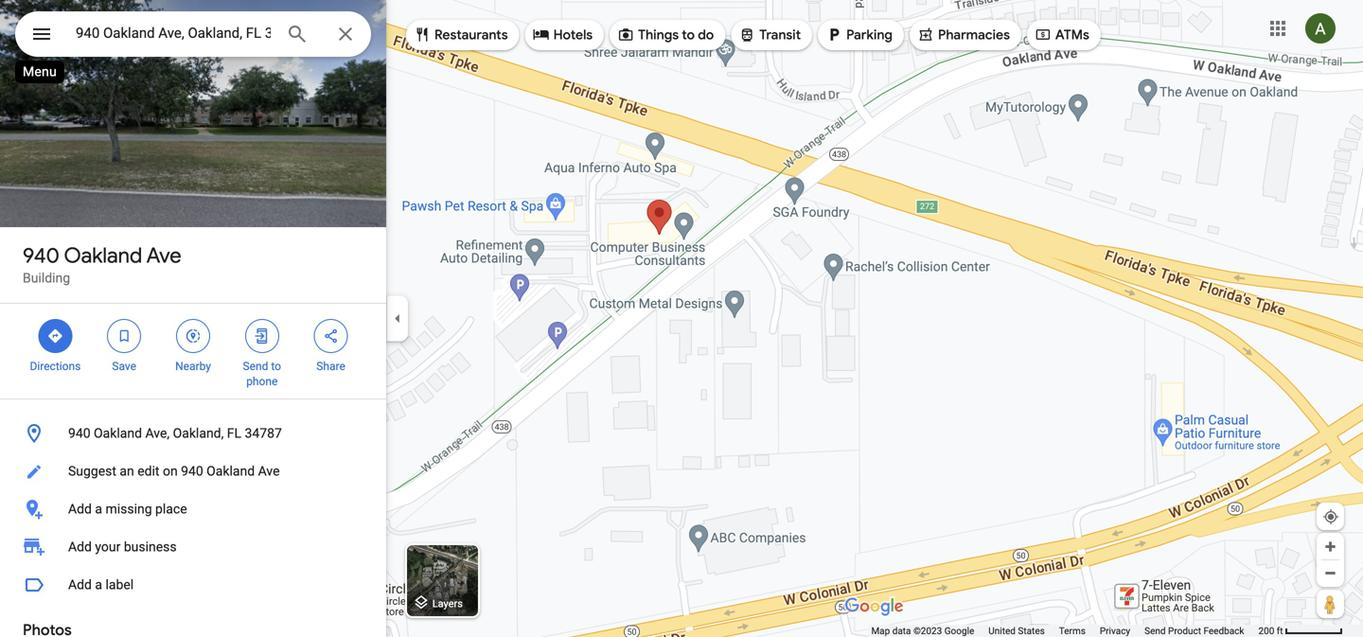 Task type: describe. For each thing, give the bounding box(es) containing it.
ave,
[[145, 426, 170, 441]]

missing
[[106, 501, 152, 517]]

suggest an edit on 940 oakland ave
[[68, 463, 280, 479]]

add your business
[[68, 539, 177, 555]]


[[47, 326, 64, 347]]

privacy
[[1100, 625, 1131, 637]]

to inside  things to do
[[682, 27, 695, 44]]

ft
[[1277, 625, 1283, 637]]

transit
[[760, 27, 801, 44]]


[[617, 24, 634, 45]]

feedback
[[1204, 625, 1244, 637]]

send product feedback
[[1145, 625, 1244, 637]]


[[826, 24, 843, 45]]

an
[[120, 463, 134, 479]]


[[322, 326, 339, 347]]

a for missing
[[95, 501, 102, 517]]

34787
[[245, 426, 282, 441]]

940 oakland ave building
[[23, 242, 181, 286]]

united
[[989, 625, 1016, 637]]


[[414, 24, 431, 45]]

a for label
[[95, 577, 102, 593]]

map
[[871, 625, 890, 637]]

zoom in image
[[1324, 540, 1338, 554]]

add a label
[[68, 577, 134, 593]]

ave inside button
[[258, 463, 280, 479]]

place
[[155, 501, 187, 517]]

 parking
[[826, 24, 893, 45]]


[[30, 20, 53, 48]]

google
[[945, 625, 974, 637]]


[[533, 24, 550, 45]]

states
[[1018, 625, 1045, 637]]

send for send to phone
[[243, 360, 268, 373]]

 restaurants
[[414, 24, 508, 45]]


[[254, 326, 271, 347]]

edit
[[137, 463, 160, 479]]


[[185, 326, 202, 347]]

atms
[[1056, 27, 1090, 44]]

show street view coverage image
[[1317, 590, 1344, 618]]

add your business link
[[0, 528, 386, 566]]

send product feedback button
[[1145, 625, 1244, 637]]

save
[[112, 360, 136, 373]]

add a missing place
[[68, 501, 187, 517]]

add a label button
[[0, 566, 386, 604]]

show your location image
[[1323, 508, 1340, 525]]

2 horizontal spatial 940
[[181, 463, 203, 479]]

oakland for ave
[[64, 242, 142, 269]]

label
[[106, 577, 134, 593]]

terms
[[1059, 625, 1086, 637]]

zoom out image
[[1324, 566, 1338, 580]]

business
[[124, 539, 177, 555]]

pharmacies
[[938, 27, 1010, 44]]

940 oakland ave main content
[[0, 0, 386, 637]]

200 ft button
[[1259, 625, 1343, 637]]

united states
[[989, 625, 1045, 637]]

your
[[95, 539, 121, 555]]

privacy button
[[1100, 625, 1131, 637]]

200 ft
[[1259, 625, 1283, 637]]

 atms
[[1035, 24, 1090, 45]]



Task type: vqa. For each thing, say whether or not it's contained in the screenshot.
Restaurants
yes



Task type: locate. For each thing, give the bounding box(es) containing it.
940 oakland ave, oakland, fl 34787 button
[[0, 415, 386, 453]]

 transit
[[739, 24, 801, 45]]

footer
[[871, 625, 1259, 637]]

parking
[[846, 27, 893, 44]]

united states button
[[989, 625, 1045, 637]]

1 horizontal spatial to
[[682, 27, 695, 44]]

add down suggest
[[68, 501, 92, 517]]

add inside "button"
[[68, 501, 92, 517]]

building
[[23, 270, 70, 286]]

940 for ave
[[23, 242, 59, 269]]

add a missing place button
[[0, 490, 386, 528]]

oakland
[[64, 242, 142, 269], [94, 426, 142, 441], [207, 463, 255, 479]]

©2023
[[914, 625, 942, 637]]

2 vertical spatial add
[[68, 577, 92, 593]]

1 vertical spatial a
[[95, 577, 102, 593]]

 hotels
[[533, 24, 593, 45]]

share
[[317, 360, 345, 373]]

1 vertical spatial 940
[[68, 426, 90, 441]]

send
[[243, 360, 268, 373], [1145, 625, 1166, 637]]

a inside "button"
[[95, 577, 102, 593]]

google maps element
[[0, 0, 1363, 637]]

0 horizontal spatial 940
[[23, 242, 59, 269]]

to up the phone
[[271, 360, 281, 373]]

phone
[[246, 375, 278, 388]]

1 vertical spatial send
[[1145, 625, 1166, 637]]

directions
[[30, 360, 81, 373]]

send to phone
[[243, 360, 281, 388]]

terms button
[[1059, 625, 1086, 637]]

2 vertical spatial 940
[[181, 463, 203, 479]]

1 horizontal spatial 940
[[68, 426, 90, 441]]

 button
[[15, 11, 68, 61]]

1 vertical spatial oakland
[[94, 426, 142, 441]]

940
[[23, 242, 59, 269], [68, 426, 90, 441], [181, 463, 203, 479]]

0 vertical spatial oakland
[[64, 242, 142, 269]]

2 add from the top
[[68, 539, 92, 555]]

oakland for ave,
[[94, 426, 142, 441]]

940 up suggest
[[68, 426, 90, 441]]

940 up building
[[23, 242, 59, 269]]

940 inside 940 oakland ave building
[[23, 242, 59, 269]]

0 vertical spatial ave
[[146, 242, 181, 269]]

data
[[892, 625, 911, 637]]

0 vertical spatial send
[[243, 360, 268, 373]]

None field
[[76, 22, 271, 44]]

suggest an edit on 940 oakland ave button
[[0, 453, 386, 490]]

actions for 940 oakland ave region
[[0, 304, 386, 399]]

send for send product feedback
[[1145, 625, 1166, 637]]

add inside "button"
[[68, 577, 92, 593]]

add left label
[[68, 577, 92, 593]]

to inside send to phone
[[271, 360, 281, 373]]

0 vertical spatial 940
[[23, 242, 59, 269]]

restaurants
[[435, 27, 508, 44]]

1 add from the top
[[68, 501, 92, 517]]

1 horizontal spatial ave
[[258, 463, 280, 479]]

940 oakland ave, oakland, fl 34787
[[68, 426, 282, 441]]

 pharmacies
[[917, 24, 1010, 45]]

none field inside 940 oakland ave, oakland, fl 34787 field
[[76, 22, 271, 44]]


[[1035, 24, 1052, 45]]

send inside send product feedback button
[[1145, 625, 1166, 637]]

things
[[638, 27, 679, 44]]

2 a from the top
[[95, 577, 102, 593]]

send inside send to phone
[[243, 360, 268, 373]]

send left product
[[1145, 625, 1166, 637]]

a inside "button"
[[95, 501, 102, 517]]

0 horizontal spatial send
[[243, 360, 268, 373]]

collapse side panel image
[[387, 308, 408, 329]]


[[917, 24, 934, 45]]

2 vertical spatial oakland
[[207, 463, 255, 479]]

1 vertical spatial add
[[68, 539, 92, 555]]

0 vertical spatial add
[[68, 501, 92, 517]]

to
[[682, 27, 695, 44], [271, 360, 281, 373]]

3 add from the top
[[68, 577, 92, 593]]

nearby
[[175, 360, 211, 373]]

0 vertical spatial to
[[682, 27, 695, 44]]

 things to do
[[617, 24, 714, 45]]

940 for ave,
[[68, 426, 90, 441]]

layers
[[432, 598, 463, 610]]

0 horizontal spatial to
[[271, 360, 281, 373]]

suggest
[[68, 463, 116, 479]]

oakland inside 940 oakland ave building
[[64, 242, 142, 269]]

add for add a missing place
[[68, 501, 92, 517]]

oakland,
[[173, 426, 224, 441]]

add
[[68, 501, 92, 517], [68, 539, 92, 555], [68, 577, 92, 593]]


[[116, 326, 133, 347]]

a left label
[[95, 577, 102, 593]]

200
[[1259, 625, 1275, 637]]

footer containing map data ©2023 google
[[871, 625, 1259, 637]]

 search field
[[15, 11, 371, 61]]

940 right "on"
[[181, 463, 203, 479]]

to left do
[[682, 27, 695, 44]]

oakland down fl
[[207, 463, 255, 479]]

1 a from the top
[[95, 501, 102, 517]]

hotels
[[554, 27, 593, 44]]

1 vertical spatial to
[[271, 360, 281, 373]]

ave
[[146, 242, 181, 269], [258, 463, 280, 479]]

product
[[1168, 625, 1201, 637]]

send up the phone
[[243, 360, 268, 373]]

0 vertical spatial a
[[95, 501, 102, 517]]

oakland up building
[[64, 242, 142, 269]]

google account: angela cha  
(angela.cha@adept.ai) image
[[1306, 13, 1336, 44]]

ave inside 940 oakland ave building
[[146, 242, 181, 269]]

map data ©2023 google
[[871, 625, 974, 637]]

fl
[[227, 426, 241, 441]]

a left missing
[[95, 501, 102, 517]]

footer inside google maps 'element'
[[871, 625, 1259, 637]]

940 Oakland Ave, Oakland, FL 34787 field
[[15, 11, 371, 57]]

on
[[163, 463, 178, 479]]

add left your
[[68, 539, 92, 555]]

add for add your business
[[68, 539, 92, 555]]

do
[[698, 27, 714, 44]]

add for add a label
[[68, 577, 92, 593]]

1 vertical spatial ave
[[258, 463, 280, 479]]

oakland up an
[[94, 426, 142, 441]]

a
[[95, 501, 102, 517], [95, 577, 102, 593]]


[[739, 24, 756, 45]]

0 horizontal spatial ave
[[146, 242, 181, 269]]

1 horizontal spatial send
[[1145, 625, 1166, 637]]



